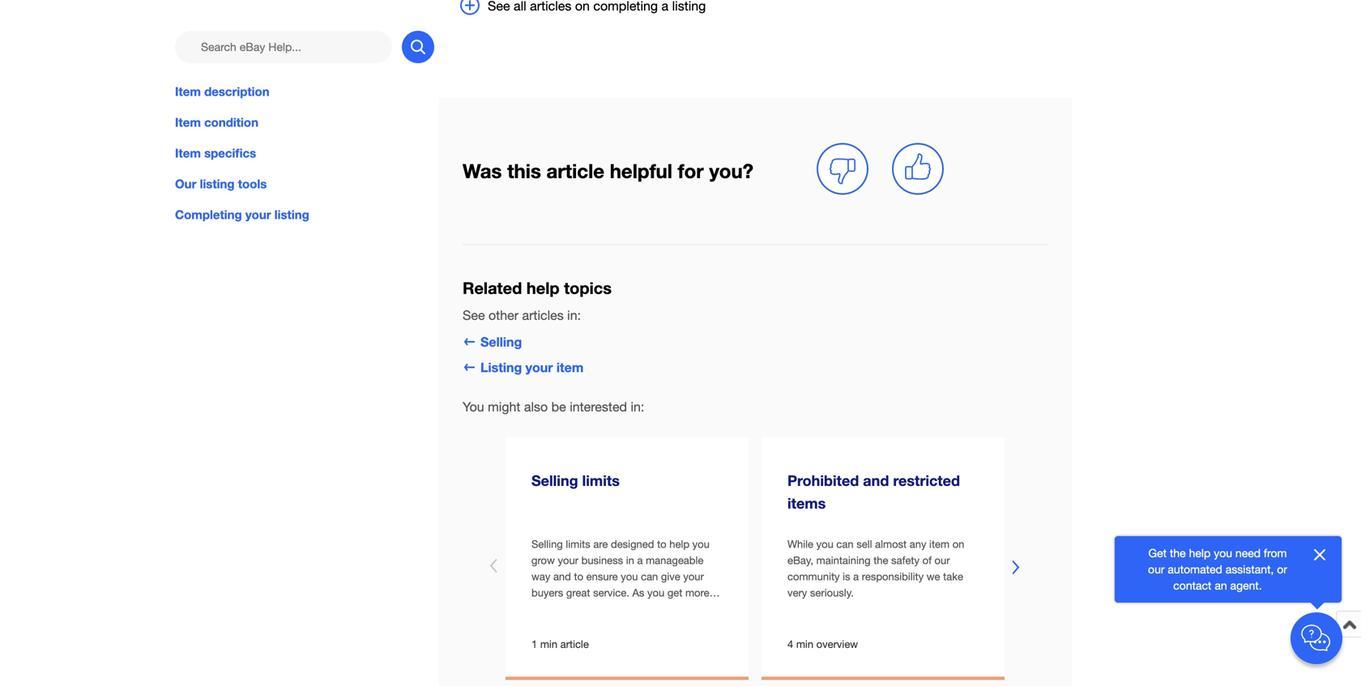 Task type: vqa. For each thing, say whether or not it's contained in the screenshot.
|
no



Task type: locate. For each thing, give the bounding box(es) containing it.
2 vertical spatial selling
[[532, 538, 563, 551]]

selling up the listing
[[481, 334, 522, 350]]

1 vertical spatial item
[[930, 538, 950, 551]]

you right the as
[[648, 587, 665, 599]]

on
[[953, 538, 965, 551]]

and inside selling limits are designed to help you grow your business in a manageable way and to ensure you can give your buyers great service. as you get more comfortable meeting buyer demand, we'll increase your limit. 1 min article
[[553, 570, 571, 583]]

agent.
[[1231, 579, 1262, 592]]

a inside while you can sell almost any item on ebay, maintaining the safety of our community is a responsibility we take very seriously.
[[854, 570, 859, 583]]

you right the while at the right
[[817, 538, 834, 551]]

buyers
[[532, 587, 563, 599]]

and left restricted in the right of the page
[[863, 472, 889, 490]]

way
[[532, 570, 551, 583]]

0 horizontal spatial item
[[557, 360, 584, 375]]

selling link
[[463, 334, 522, 350]]

selling for "selling" link
[[481, 334, 522, 350]]

item
[[175, 84, 201, 99], [175, 115, 201, 130], [175, 146, 201, 161]]

1 vertical spatial limits
[[566, 538, 591, 551]]

a inside selling limits are designed to help you grow your business in a manageable way and to ensure you can give your buyers great service. as you get more comfortable meeting buyer demand, we'll increase your limit. 1 min article
[[637, 554, 643, 567]]

0 vertical spatial a
[[637, 554, 643, 567]]

assistant,
[[1226, 563, 1274, 576]]

3 item from the top
[[175, 146, 201, 161]]

you left the need
[[1214, 547, 1233, 560]]

0 horizontal spatial in:
[[567, 308, 581, 323]]

selling limits are designed to help you grow your business in a manageable way and to ensure you can give your buyers great service. as you get more comfortable meeting buyer demand, we'll increase your limit. 1 min article
[[532, 538, 710, 651]]

0 vertical spatial selling
[[481, 334, 522, 350]]

take
[[943, 570, 964, 583]]

the down almost
[[874, 554, 889, 567]]

1 item from the top
[[175, 84, 201, 99]]

you might also be interested in:
[[463, 400, 645, 415]]

article down increase
[[561, 638, 589, 651]]

our inside get the help you need from our automated assistant, or contact an agent.
[[1148, 563, 1165, 576]]

1 vertical spatial in:
[[631, 400, 645, 415]]

0 vertical spatial and
[[863, 472, 889, 490]]

responsibility
[[862, 570, 924, 583]]

item up item specifics
[[175, 115, 201, 130]]

0 horizontal spatial the
[[874, 554, 889, 567]]

as
[[633, 587, 645, 599]]

help up automated at bottom
[[1189, 547, 1211, 560]]

0 horizontal spatial help
[[527, 278, 560, 298]]

1 vertical spatial can
[[641, 570, 658, 583]]

sell
[[857, 538, 872, 551]]

manageable
[[646, 554, 704, 567]]

1 horizontal spatial and
[[863, 472, 889, 490]]

can
[[837, 538, 854, 551], [641, 570, 658, 583]]

great
[[566, 587, 590, 599]]

contact
[[1174, 579, 1212, 592]]

limits up are
[[582, 472, 620, 490]]

our down 'get'
[[1148, 563, 1165, 576]]

limits
[[582, 472, 620, 490], [566, 538, 591, 551]]

1 vertical spatial a
[[854, 570, 859, 583]]

1 horizontal spatial listing
[[275, 208, 309, 222]]

and
[[863, 472, 889, 490], [553, 570, 571, 583]]

help inside selling limits are designed to help you grow your business in a manageable way and to ensure you can give your buyers great service. as you get more comfortable meeting buyer demand, we'll increase your limit. 1 min article
[[670, 538, 690, 551]]

in:
[[567, 308, 581, 323], [631, 400, 645, 415]]

item description
[[175, 84, 270, 99]]

1 horizontal spatial min
[[797, 638, 814, 651]]

0 horizontal spatial to
[[574, 570, 584, 583]]

of
[[923, 554, 932, 567]]

our
[[935, 554, 950, 567], [1148, 563, 1165, 576]]

your down tools
[[245, 208, 271, 222]]

your right the grow
[[558, 554, 579, 567]]

selling for selling limits
[[532, 472, 578, 490]]

to up great
[[574, 570, 584, 583]]

automated
[[1168, 563, 1223, 576]]

was this article helpful for you?
[[463, 159, 754, 182]]

the right 'get'
[[1170, 547, 1186, 560]]

see other articles in:
[[463, 308, 581, 323]]

1 vertical spatial listing
[[275, 208, 309, 222]]

listing down item specifics
[[200, 177, 235, 191]]

to up manageable
[[657, 538, 667, 551]]

help
[[527, 278, 560, 298], [670, 538, 690, 551], [1189, 547, 1211, 560]]

1 vertical spatial item
[[175, 115, 201, 130]]

1 horizontal spatial item
[[930, 538, 950, 551]]

to
[[657, 538, 667, 551], [574, 570, 584, 583]]

service.
[[593, 587, 630, 599]]

1 vertical spatial and
[[553, 570, 571, 583]]

1 vertical spatial selling
[[532, 472, 578, 490]]

0 vertical spatial item
[[175, 84, 201, 99]]

0 horizontal spatial a
[[637, 554, 643, 567]]

ensure
[[586, 570, 618, 583]]

item up item condition
[[175, 84, 201, 99]]

Search eBay Help... text field
[[175, 31, 392, 63]]

the
[[1170, 547, 1186, 560], [874, 554, 889, 567]]

limits for selling limits are designed to help you grow your business in a manageable way and to ensure you can give your buyers great service. as you get more comfortable meeting buyer demand, we'll increase your limit. 1 min article
[[566, 538, 591, 551]]

min right 1
[[540, 638, 558, 651]]

a right is on the bottom right of page
[[854, 570, 859, 583]]

limits left are
[[566, 538, 591, 551]]

our listing tools link
[[175, 175, 434, 193]]

1 horizontal spatial the
[[1170, 547, 1186, 560]]

item up be
[[557, 360, 584, 375]]

article inside selling limits are designed to help you grow your business in a manageable way and to ensure you can give your buyers great service. as you get more comfortable meeting buyer demand, we'll increase your limit. 1 min article
[[561, 638, 589, 651]]

can inside selling limits are designed to help you grow your business in a manageable way and to ensure you can give your buyers great service. as you get more comfortable meeting buyer demand, we'll increase your limit. 1 min article
[[641, 570, 658, 583]]

1 horizontal spatial can
[[837, 538, 854, 551]]

listing down our listing tools link at the top left of the page
[[275, 208, 309, 222]]

min right 4
[[797, 638, 814, 651]]

your
[[245, 208, 271, 222], [526, 360, 553, 375], [558, 554, 579, 567], [683, 570, 704, 583], [598, 619, 619, 632]]

1 horizontal spatial to
[[657, 538, 667, 551]]

0 horizontal spatial our
[[935, 554, 950, 567]]

help up articles
[[527, 278, 560, 298]]

min inside selling limits are designed to help you grow your business in a manageable way and to ensure you can give your buyers great service. as you get more comfortable meeting buyer demand, we'll increase your limit. 1 min article
[[540, 638, 558, 651]]

2 horizontal spatial help
[[1189, 547, 1211, 560]]

1 horizontal spatial our
[[1148, 563, 1165, 576]]

selling down you might also be interested in: at the bottom left of the page
[[532, 472, 578, 490]]

in: right the interested on the bottom of page
[[631, 400, 645, 415]]

you
[[693, 538, 710, 551], [817, 538, 834, 551], [1214, 547, 1233, 560], [621, 570, 638, 583], [648, 587, 665, 599]]

min
[[540, 638, 558, 651], [797, 638, 814, 651]]

0 vertical spatial item
[[557, 360, 584, 375]]

2 vertical spatial item
[[175, 146, 201, 161]]

selling up the grow
[[532, 538, 563, 551]]

0 horizontal spatial can
[[641, 570, 658, 583]]

1 min from the left
[[540, 638, 558, 651]]

and right way
[[553, 570, 571, 583]]

1 horizontal spatial a
[[854, 570, 859, 583]]

restricted
[[893, 472, 960, 490]]

get the help you need from our automated assistant, or contact an agent. tooltip
[[1141, 545, 1295, 594]]

2 item from the top
[[175, 115, 201, 130]]

item
[[557, 360, 584, 375], [930, 538, 950, 551]]

listing
[[200, 177, 235, 191], [275, 208, 309, 222]]

0 vertical spatial limits
[[582, 472, 620, 490]]

article right this
[[547, 159, 605, 182]]

in: down topics
[[567, 308, 581, 323]]

1 horizontal spatial help
[[670, 538, 690, 551]]

1 horizontal spatial in:
[[631, 400, 645, 415]]

article
[[547, 159, 605, 182], [561, 638, 589, 651]]

selling
[[481, 334, 522, 350], [532, 472, 578, 490], [532, 538, 563, 551]]

listing
[[481, 360, 522, 375]]

item up our
[[175, 146, 201, 161]]

0 vertical spatial to
[[657, 538, 667, 551]]

item left on
[[930, 538, 950, 551]]

0 horizontal spatial and
[[553, 570, 571, 583]]

1 vertical spatial to
[[574, 570, 584, 583]]

0 horizontal spatial listing
[[200, 177, 235, 191]]

almost
[[875, 538, 907, 551]]

2 min from the left
[[797, 638, 814, 651]]

very
[[788, 587, 807, 599]]

a
[[637, 554, 643, 567], [854, 570, 859, 583]]

0 vertical spatial can
[[837, 538, 854, 551]]

help inside get the help you need from our automated assistant, or contact an agent.
[[1189, 547, 1211, 560]]

0 horizontal spatial min
[[540, 638, 558, 651]]

1 vertical spatial article
[[561, 638, 589, 651]]

can up "maintaining"
[[837, 538, 854, 551]]

can up the as
[[641, 570, 658, 583]]

a right in
[[637, 554, 643, 567]]

you down in
[[621, 570, 638, 583]]

our right of
[[935, 554, 950, 567]]

demand,
[[661, 603, 703, 615]]

grow
[[532, 554, 555, 567]]

get
[[668, 587, 683, 599]]

or
[[1277, 563, 1288, 576]]

limits inside selling limits are designed to help you grow your business in a manageable way and to ensure you can give your buyers great service. as you get more comfortable meeting buyer demand, we'll increase your limit. 1 min article
[[566, 538, 591, 551]]

help up manageable
[[670, 538, 690, 551]]

overview
[[817, 638, 858, 651]]

0 vertical spatial listing
[[200, 177, 235, 191]]



Task type: describe. For each thing, give the bounding box(es) containing it.
limits for selling limits
[[582, 472, 620, 490]]

0 vertical spatial article
[[547, 159, 605, 182]]

listing your item link
[[463, 360, 584, 375]]

selling limits
[[532, 472, 620, 490]]

you up manageable
[[693, 538, 710, 551]]

completing your listing
[[175, 208, 309, 222]]

our listing tools
[[175, 177, 267, 191]]

condition
[[204, 115, 259, 130]]

seriously.
[[810, 587, 854, 599]]

see
[[463, 308, 485, 323]]

you inside get the help you need from our automated assistant, or contact an agent.
[[1214, 547, 1233, 560]]

safety
[[892, 554, 920, 567]]

while you can sell almost any item on ebay, maintaining the safety of our community is a responsibility we take very seriously.
[[788, 538, 965, 599]]

your down meeting
[[598, 619, 619, 632]]

you?
[[709, 159, 754, 182]]

item for item condition
[[175, 115, 201, 130]]

get
[[1149, 547, 1167, 560]]

your inside 'completing your listing' link
[[245, 208, 271, 222]]

and inside prohibited and restricted items
[[863, 472, 889, 490]]

related help topics
[[463, 278, 612, 298]]

an
[[1215, 579, 1228, 592]]

interested
[[570, 400, 627, 415]]

are
[[593, 538, 608, 551]]

for
[[678, 159, 704, 182]]

topics
[[564, 278, 612, 298]]

while
[[788, 538, 814, 551]]

our inside while you can sell almost any item on ebay, maintaining the safety of our community is a responsibility we take very seriously.
[[935, 554, 950, 567]]

be
[[552, 400, 566, 415]]

is
[[843, 570, 851, 583]]

your up more
[[683, 570, 704, 583]]

completing
[[175, 208, 242, 222]]

the inside while you can sell almost any item on ebay, maintaining the safety of our community is a responsibility we take very seriously.
[[874, 554, 889, 567]]

give
[[661, 570, 681, 583]]

specifics
[[204, 146, 256, 161]]

description
[[204, 84, 270, 99]]

you inside while you can sell almost any item on ebay, maintaining the safety of our community is a responsibility we take very seriously.
[[817, 538, 834, 551]]

in
[[626, 554, 634, 567]]

tools
[[238, 177, 267, 191]]

we'll
[[532, 619, 553, 632]]

item for item description
[[175, 84, 201, 99]]

any
[[910, 538, 927, 551]]

maintaining
[[817, 554, 871, 567]]

items
[[788, 495, 826, 512]]

selling inside selling limits are designed to help you grow your business in a manageable way and to ensure you can give your buyers great service. as you get more comfortable meeting buyer demand, we'll increase your limit. 1 min article
[[532, 538, 563, 551]]

the inside get the help you need from our automated assistant, or contact an agent.
[[1170, 547, 1186, 560]]

1
[[532, 638, 538, 651]]

prohibited and restricted items
[[788, 472, 960, 512]]

articles
[[522, 308, 564, 323]]

business
[[582, 554, 623, 567]]

your right the listing
[[526, 360, 553, 375]]

helpful
[[610, 159, 673, 182]]

might
[[488, 400, 521, 415]]

meeting
[[591, 603, 629, 615]]

item condition link
[[175, 113, 434, 131]]

4
[[788, 638, 794, 651]]

comfortable
[[532, 603, 588, 615]]

also
[[524, 400, 548, 415]]

more
[[686, 587, 710, 599]]

related
[[463, 278, 522, 298]]

increase
[[556, 619, 595, 632]]

buyer
[[632, 603, 658, 615]]

item specifics link
[[175, 144, 434, 162]]

from
[[1264, 547, 1287, 560]]

prohibited
[[788, 472, 859, 490]]

was
[[463, 159, 502, 182]]

item specifics
[[175, 146, 256, 161]]

0 vertical spatial in:
[[567, 308, 581, 323]]

designed
[[611, 538, 654, 551]]

need
[[1236, 547, 1261, 560]]

listing your item
[[481, 360, 584, 375]]

item for item specifics
[[175, 146, 201, 161]]

community
[[788, 570, 840, 583]]

we
[[927, 570, 941, 583]]

get the help you need from our automated assistant, or contact an agent.
[[1148, 547, 1288, 592]]

completing your listing link
[[175, 206, 434, 224]]

other
[[489, 308, 519, 323]]

you
[[463, 400, 484, 415]]

ebay,
[[788, 554, 814, 567]]

item description link
[[175, 83, 434, 101]]

4 min overview
[[788, 638, 858, 651]]

our
[[175, 177, 196, 191]]

item inside while you can sell almost any item on ebay, maintaining the safety of our community is a responsibility we take very seriously.
[[930, 538, 950, 551]]

can inside while you can sell almost any item on ebay, maintaining the safety of our community is a responsibility we take very seriously.
[[837, 538, 854, 551]]

limit.
[[622, 619, 644, 632]]

item condition
[[175, 115, 259, 130]]

this
[[507, 159, 541, 182]]



